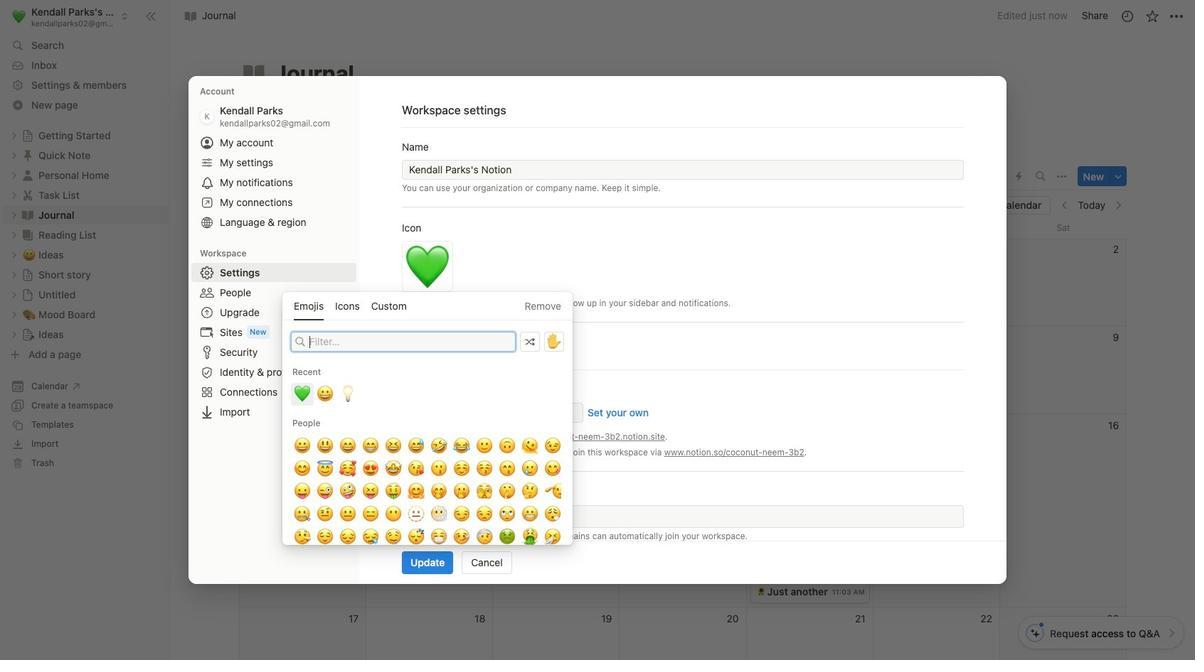 Task type: describe. For each thing, give the bounding box(es) containing it.
😍 image
[[362, 461, 379, 478]]

🫢 image
[[453, 484, 470, 501]]

e.g. company name text field
[[409, 163, 957, 177]]

🥰 image
[[339, 461, 356, 478]]

🤭 image
[[430, 484, 448, 501]]

☺️ image
[[453, 461, 470, 478]]

😏 image
[[453, 506, 470, 524]]

😁 image
[[362, 438, 379, 455]]

Type an email domain… text field
[[408, 511, 953, 524]]

2 horizontal spatial 💚 image
[[405, 238, 450, 298]]

🫥 image
[[408, 506, 425, 524]]

🌻 image
[[757, 587, 765, 598]]

🤩 image
[[385, 461, 402, 478]]

😔 image
[[339, 529, 356, 546]]

😅 image
[[408, 438, 425, 455]]

😉 image
[[544, 438, 561, 455]]

😶‍🌫️ image
[[430, 506, 448, 524]]

Filter… text field
[[309, 335, 512, 349]]

😂 image
[[453, 438, 470, 455]]

favorite image
[[1145, 9, 1159, 23]]

😆 image
[[385, 438, 402, 455]]

😬 image
[[522, 506, 539, 524]]

0 vertical spatial 💚 image
[[12, 7, 26, 25]]

next month image
[[1113, 201, 1123, 211]]

😮‍💨 image
[[544, 506, 561, 524]]

change page icon image
[[241, 60, 267, 86]]

😴 image
[[408, 529, 425, 546]]

🤤 image
[[385, 529, 402, 546]]

🤣 image
[[430, 438, 448, 455]]

🤨 image
[[317, 506, 334, 524]]

🤒 image
[[453, 529, 470, 546]]

😀 image
[[317, 387, 334, 404]]

😊 image
[[294, 461, 311, 478]]

🥥 image
[[757, 466, 765, 477]]

🤑 image
[[385, 484, 402, 501]]

🫡 image
[[544, 484, 561, 501]]

🤢 image
[[499, 529, 516, 546]]

📋 image
[[757, 441, 765, 453]]

🤧 image
[[544, 529, 561, 546]]

😃 image
[[317, 438, 334, 455]]

😶 image
[[385, 506, 402, 524]]

😒 image
[[476, 506, 493, 524]]

🤐 image
[[294, 506, 311, 524]]



Task type: vqa. For each thing, say whether or not it's contained in the screenshot.
'Filter notifications' image
no



Task type: locate. For each thing, give the bounding box(es) containing it.
😐 image
[[339, 506, 356, 524]]

😜 image
[[317, 484, 334, 501]]

😘 image
[[408, 461, 425, 478]]

1 horizontal spatial 💚 image
[[294, 387, 311, 404]]

😙 image
[[499, 461, 516, 478]]

Your domain text field
[[406, 406, 579, 420]]

tab list
[[239, 162, 947, 191]]

0 horizontal spatial 💚 image
[[12, 7, 26, 25]]

😋 image
[[544, 461, 561, 478]]

🙂 image
[[476, 438, 493, 455]]

🫣 image
[[476, 484, 493, 501]]

😌 image
[[317, 529, 334, 546]]

😑 image
[[362, 506, 379, 524]]

😚 image
[[476, 461, 493, 478]]

previous month image
[[1060, 201, 1070, 211]]

😇 image
[[317, 461, 334, 478]]

😀 image
[[294, 438, 311, 455]]

😷 image
[[430, 529, 448, 546]]

menu
[[282, 359, 573, 661]]

💚 image
[[12, 7, 26, 25], [405, 238, 450, 298], [294, 387, 311, 404]]

😛 image
[[294, 484, 311, 501]]

🤔 image
[[522, 484, 539, 501]]

😄 image
[[339, 438, 356, 455]]

💡 image
[[339, 387, 356, 404]]

✨ image
[[757, 538, 765, 550]]

🤮 image
[[522, 529, 539, 546]]

😗 image
[[430, 461, 448, 478]]

🙄 image
[[499, 506, 516, 524]]

🤗 image
[[408, 484, 425, 501]]

1 vertical spatial 💚 image
[[405, 238, 450, 298]]

close sidebar image
[[145, 10, 157, 22]]

🥲 image
[[522, 461, 539, 478]]

updates image
[[1120, 9, 1134, 23]]

2 vertical spatial 💚 image
[[294, 387, 311, 404]]

🙃 image
[[499, 438, 516, 455]]

🤫 image
[[499, 484, 516, 501]]

😪 image
[[362, 529, 379, 546]]

😝 image
[[362, 484, 379, 501]]

🫠 image
[[522, 438, 539, 455]]

🤥 image
[[294, 529, 311, 546]]

🤪 image
[[339, 484, 356, 501]]

create and view automations image
[[1016, 172, 1022, 182]]

🤕 image
[[476, 529, 493, 546]]



